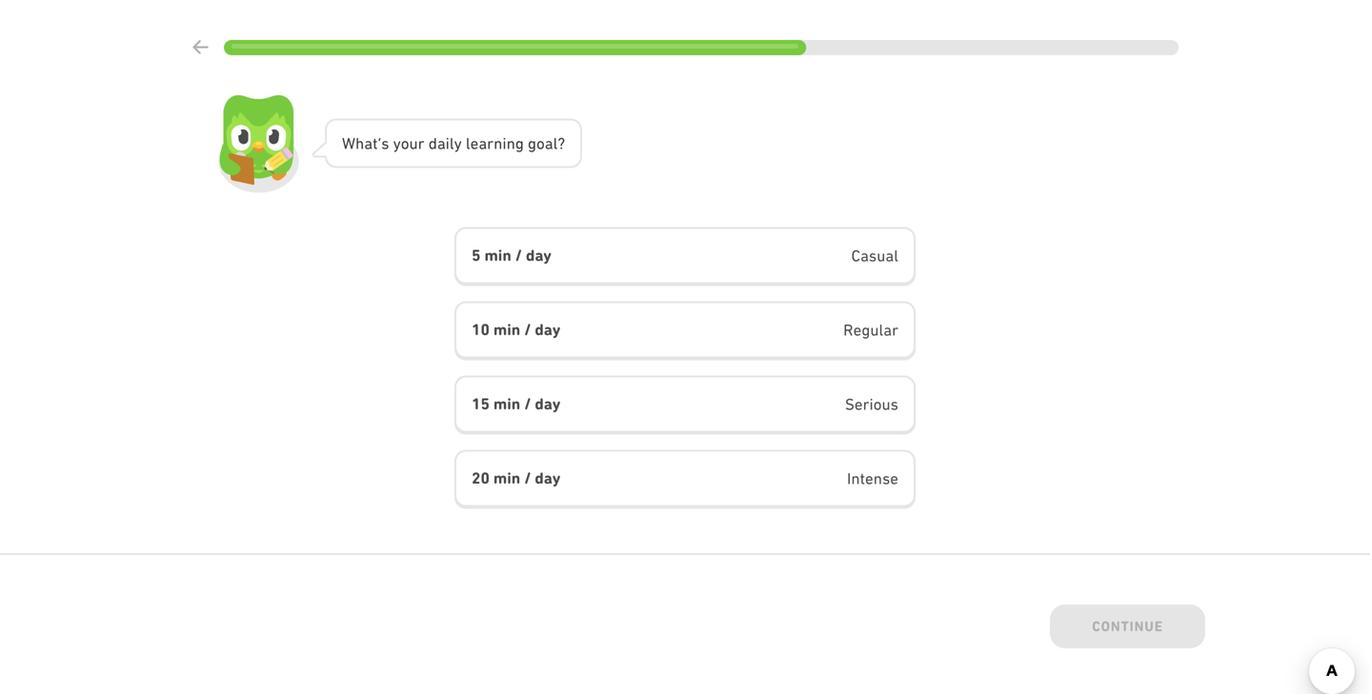 Task type: locate. For each thing, give the bounding box(es) containing it.
u
[[409, 134, 418, 152]]

min right '15'
[[494, 395, 521, 413]]

3 a from the left
[[479, 134, 487, 152]]

n left g o a l ?
[[507, 134, 515, 152]]

/ for 10 min / day
[[524, 321, 531, 339]]

d a i l y
[[429, 134, 462, 152]]

l right d on the top left of page
[[450, 134, 454, 152]]

i right e at the left top of the page
[[503, 134, 507, 152]]

1 a from the left
[[364, 134, 373, 152]]

s
[[381, 134, 389, 152]]

/ for 5 min / day
[[515, 246, 522, 265]]

min right 5
[[485, 246, 512, 265]]

1 l from the left
[[450, 134, 454, 152]]

g left ?
[[528, 134, 537, 152]]

l
[[450, 134, 454, 152], [466, 134, 470, 152], [553, 134, 558, 152]]

/ right '15'
[[524, 395, 531, 413]]

10 min / day
[[472, 321, 561, 339]]

h
[[355, 134, 364, 152]]

/ right 10
[[524, 321, 531, 339]]

1 horizontal spatial i
[[503, 134, 507, 152]]

1 horizontal spatial n
[[507, 134, 515, 152]]

min right 10
[[494, 321, 521, 339]]

r left d on the top left of page
[[418, 134, 425, 152]]

0 horizontal spatial l
[[450, 134, 454, 152]]

y left e at the left top of the page
[[454, 134, 462, 152]]

l for g o a l ?
[[553, 134, 558, 152]]

2 horizontal spatial l
[[553, 134, 558, 152]]

2 o from the left
[[537, 134, 545, 152]]

continue button
[[1050, 605, 1206, 653]]

g left g o a l ?
[[515, 134, 524, 152]]

min for 10
[[494, 321, 521, 339]]

1 horizontal spatial o
[[537, 134, 545, 152]]

/ right 20
[[524, 469, 531, 488]]

l right "d a i l y"
[[466, 134, 470, 152]]

0 horizontal spatial o
[[401, 134, 409, 152]]

3 l from the left
[[553, 134, 558, 152]]

i
[[446, 134, 450, 152], [503, 134, 507, 152]]

day right 10
[[535, 321, 561, 339]]

a right "d a i l y"
[[479, 134, 487, 152]]

0 horizontal spatial n
[[494, 134, 503, 152]]

min
[[485, 246, 512, 265], [494, 321, 521, 339], [494, 395, 521, 413], [494, 469, 521, 488]]

a left ?
[[545, 134, 553, 152]]

1 horizontal spatial y
[[454, 134, 462, 152]]

1 o from the left
[[401, 134, 409, 152]]

1 horizontal spatial g
[[528, 134, 537, 152]]

l e a r n i n g
[[466, 134, 524, 152]]

2 y from the left
[[454, 134, 462, 152]]

10
[[472, 321, 490, 339]]

progress bar
[[224, 40, 1179, 55]]

None radio
[[455, 376, 916, 435]]

2 l from the left
[[466, 134, 470, 152]]

n right e at the left top of the page
[[494, 134, 503, 152]]

0 horizontal spatial g
[[515, 134, 524, 152]]

/ right 5
[[515, 246, 522, 265]]

y right s
[[393, 134, 401, 152]]

0 horizontal spatial y
[[393, 134, 401, 152]]

4 a from the left
[[545, 134, 553, 152]]

1 y from the left
[[393, 134, 401, 152]]

a right the u
[[437, 134, 446, 152]]

o right s
[[401, 134, 409, 152]]

o
[[401, 134, 409, 152], [537, 134, 545, 152]]

a
[[364, 134, 373, 152], [437, 134, 446, 152], [479, 134, 487, 152], [545, 134, 553, 152]]

r right e at the left top of the page
[[487, 134, 494, 152]]

r
[[418, 134, 425, 152], [487, 134, 494, 152]]

None radio
[[455, 227, 916, 286], [455, 301, 916, 361], [455, 450, 916, 509], [455, 227, 916, 286], [455, 301, 916, 361], [455, 450, 916, 509]]

2 a from the left
[[437, 134, 446, 152]]

1 horizontal spatial l
[[466, 134, 470, 152]]

/ for 15 min / day
[[524, 395, 531, 413]]

5
[[472, 246, 481, 265]]

1 horizontal spatial r
[[487, 134, 494, 152]]

day right 20
[[535, 469, 561, 488]]

d
[[429, 134, 437, 152]]

/ for 20 min / day
[[524, 469, 531, 488]]

i right d on the top left of page
[[446, 134, 450, 152]]

day
[[526, 246, 552, 265], [535, 321, 561, 339], [535, 395, 561, 413], [535, 469, 561, 488]]

o left ?
[[537, 134, 545, 152]]

day right '15'
[[535, 395, 561, 413]]

g
[[515, 134, 524, 152], [528, 134, 537, 152]]

y
[[393, 134, 401, 152], [454, 134, 462, 152]]

min for 15
[[494, 395, 521, 413]]

a left ' at the left of page
[[364, 134, 373, 152]]

20 min / day
[[472, 469, 561, 488]]

w
[[342, 134, 355, 152]]

0 horizontal spatial r
[[418, 134, 425, 152]]

n
[[494, 134, 503, 152], [507, 134, 515, 152]]

0 horizontal spatial i
[[446, 134, 450, 152]]

/
[[515, 246, 522, 265], [524, 321, 531, 339], [524, 395, 531, 413], [524, 469, 531, 488]]

day right 5
[[526, 246, 552, 265]]

min right 20
[[494, 469, 521, 488]]

day for 15 min / day
[[535, 395, 561, 413]]

l right l e a r n i n g
[[553, 134, 558, 152]]



Task type: vqa. For each thing, say whether or not it's contained in the screenshot.
third A from left
yes



Task type: describe. For each thing, give the bounding box(es) containing it.
1 r from the left
[[418, 134, 425, 152]]

a for w
[[364, 134, 373, 152]]

2 g from the left
[[528, 134, 537, 152]]

e
[[470, 134, 479, 152]]

serious
[[845, 395, 899, 413]]

none radio containing 15 min / day
[[455, 376, 916, 435]]

?
[[558, 134, 565, 152]]

20
[[472, 469, 490, 488]]

1 i from the left
[[446, 134, 450, 152]]

15 min / day
[[472, 395, 561, 413]]

casual
[[852, 247, 899, 265]]

5 min / day
[[472, 246, 552, 265]]

a for l
[[479, 134, 487, 152]]

1 g from the left
[[515, 134, 524, 152]]

day for 20 min / day
[[535, 469, 561, 488]]

intense
[[847, 470, 899, 488]]

a for g
[[545, 134, 553, 152]]

t
[[373, 134, 378, 152]]

day for 5 min / day
[[526, 246, 552, 265]]

1 n from the left
[[494, 134, 503, 152]]

l for d a i l y
[[450, 134, 454, 152]]

continue
[[1092, 619, 1164, 635]]

15
[[472, 395, 490, 413]]

day for 10 min / day
[[535, 321, 561, 339]]

w h a t ' s y o u r
[[342, 134, 425, 152]]

2 n from the left
[[507, 134, 515, 152]]

regular
[[844, 321, 899, 339]]

g o a l ?
[[528, 134, 565, 152]]

2 r from the left
[[487, 134, 494, 152]]

min for 5
[[485, 246, 512, 265]]

2 i from the left
[[503, 134, 507, 152]]

'
[[378, 134, 381, 152]]

min for 20
[[494, 469, 521, 488]]



